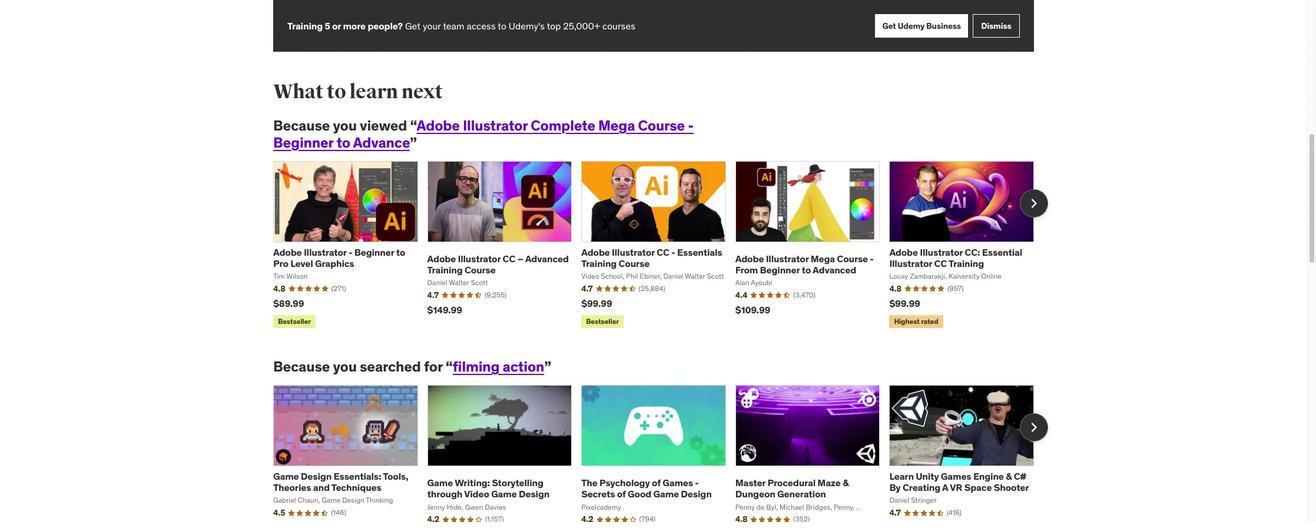 Task type: locate. For each thing, give the bounding box(es) containing it.
design
[[301, 471, 332, 483], [519, 489, 550, 501], [681, 489, 712, 501]]

you for searched
[[333, 358, 357, 376]]

design left the at the left bottom
[[519, 489, 550, 501]]

5
[[325, 20, 330, 32]]

adobe for adobe illustrator cc – advanced training course
[[427, 253, 456, 265]]

to
[[498, 20, 506, 32], [327, 79, 346, 104], [336, 134, 350, 152], [396, 247, 405, 258], [802, 264, 811, 276]]

course inside adobe illustrator complete mega course - beginner to advance
[[638, 117, 685, 135]]

graphics
[[315, 258, 354, 270]]

0 vertical spatial next image
[[1025, 194, 1043, 213]]

1 horizontal spatial of
[[652, 478, 661, 489]]

- inside adobe illustrator - beginner to pro level graphics
[[349, 247, 352, 258]]

1 vertical spatial "
[[544, 358, 551, 376]]

adobe for adobe illustrator mega course - from beginner to advanced
[[735, 253, 764, 265]]

0 horizontal spatial advanced
[[525, 253, 569, 265]]

a
[[942, 482, 948, 494]]

team
[[443, 20, 464, 32]]

creating
[[903, 482, 940, 494]]

business
[[926, 20, 961, 31]]

1 horizontal spatial cc
[[657, 247, 669, 258]]

of
[[652, 478, 661, 489], [617, 489, 626, 501]]

or
[[332, 20, 341, 32]]

1 horizontal spatial design
[[519, 489, 550, 501]]

- inside adobe illustrator complete mega course - beginner to advance
[[688, 117, 694, 135]]

advanced
[[525, 253, 569, 265], [813, 264, 856, 276]]

through
[[427, 489, 462, 501]]

2 next image from the top
[[1025, 419, 1043, 438]]

1 horizontal spatial advanced
[[813, 264, 856, 276]]

games
[[941, 471, 971, 483], [663, 478, 693, 489]]

unity
[[916, 471, 939, 483]]

cc inside "adobe illustrator cc – advanced training course"
[[503, 253, 515, 265]]

adobe inside "adobe illustrator cc – advanced training course"
[[427, 253, 456, 265]]

design inside game writing: storytelling through video game design
[[519, 489, 550, 501]]

adobe illustrator - beginner to pro level graphics link
[[273, 247, 405, 270]]

cc for –
[[503, 253, 515, 265]]

2 you from the top
[[333, 358, 357, 376]]

1 horizontal spatial &
[[1006, 471, 1012, 483]]

" right for at the bottom
[[446, 358, 453, 376]]

" right viewed
[[410, 117, 417, 135]]

mega inside the adobe illustrator mega course - from beginner to advanced
[[811, 253, 835, 265]]

1 horizontal spatial "
[[544, 358, 551, 376]]

training
[[287, 20, 323, 32], [581, 258, 617, 270], [949, 258, 984, 270], [427, 264, 463, 276]]

& right maze on the right of the page
[[843, 478, 849, 489]]

course
[[638, 117, 685, 135], [837, 253, 868, 265], [619, 258, 650, 270], [465, 264, 496, 276]]

game left and
[[273, 471, 299, 483]]

get left your
[[405, 20, 420, 32]]

because for because you searched for " filming action "
[[273, 358, 330, 376]]

writing:
[[455, 478, 490, 489]]

game left writing:
[[427, 478, 453, 489]]

dismiss
[[981, 20, 1011, 31]]

& inside master procedural maze & dungeon generation
[[843, 478, 849, 489]]

master procedural maze & dungeon generation
[[735, 478, 849, 501]]

you
[[333, 117, 357, 135], [333, 358, 357, 376]]

by
[[889, 482, 901, 494]]

cc inside adobe illustrator cc - essentials training course
[[657, 247, 669, 258]]

beginner right the graphics
[[354, 247, 394, 258]]

1 vertical spatial carousel element
[[273, 386, 1048, 523]]

master procedural maze & dungeon generation link
[[735, 478, 849, 501]]

0 vertical spatial you
[[333, 117, 357, 135]]

0 horizontal spatial design
[[301, 471, 332, 483]]

learn
[[349, 79, 398, 104]]

illustrator for beginner
[[304, 247, 347, 258]]

adobe for adobe illustrator - beginner to pro level graphics
[[273, 247, 302, 258]]

2 because from the top
[[273, 358, 330, 376]]

0 horizontal spatial beginner
[[273, 134, 333, 152]]

illustrator inside the adobe illustrator mega course - from beginner to advanced
[[766, 253, 809, 265]]

1 vertical spatial you
[[333, 358, 357, 376]]

adobe illustrator complete mega course - beginner to advance link
[[273, 117, 694, 152]]

to inside adobe illustrator - beginner to pro level graphics
[[396, 247, 405, 258]]

adobe for adobe illustrator cc - essentials training course
[[581, 247, 610, 258]]

illustrator inside adobe illustrator complete mega course - beginner to advance
[[463, 117, 528, 135]]

of right good on the left of page
[[652, 478, 661, 489]]

top
[[547, 20, 561, 32]]

learn unity games engine & c# by creating a vr space shooter link
[[889, 471, 1029, 494]]

more
[[343, 20, 366, 32]]

& left c#
[[1006, 471, 1012, 483]]

beginner down what
[[273, 134, 333, 152]]

beginner inside adobe illustrator complete mega course - beginner to advance
[[273, 134, 333, 152]]

1 vertical spatial mega
[[811, 253, 835, 265]]

1 next image from the top
[[1025, 194, 1043, 213]]

you left the searched
[[333, 358, 357, 376]]

mega
[[598, 117, 635, 135], [811, 253, 835, 265]]

cc left cc:
[[934, 258, 947, 270]]

beginner right from
[[760, 264, 800, 276]]

cc:
[[965, 247, 980, 258]]

cc
[[657, 247, 669, 258], [503, 253, 515, 265], [934, 258, 947, 270]]

design inside the psychology of games - secrets of good game design
[[681, 489, 712, 501]]

course inside adobe illustrator cc - essentials training course
[[619, 258, 650, 270]]

get left udemy
[[882, 20, 896, 31]]

illustrator inside adobe illustrator - beginner to pro level graphics
[[304, 247, 347, 258]]

2 horizontal spatial design
[[681, 489, 712, 501]]

1 vertical spatial "
[[446, 358, 453, 376]]

"
[[410, 117, 417, 135], [446, 358, 453, 376]]

beginner inside the adobe illustrator mega course - from beginner to advanced
[[760, 264, 800, 276]]

illustrator inside "adobe illustrator cc – advanced training course"
[[458, 253, 501, 265]]

training inside adobe illustrator cc: essential illustrator cc training
[[949, 258, 984, 270]]

and
[[313, 482, 330, 494]]

adobe inside adobe illustrator complete mega course - beginner to advance
[[417, 117, 460, 135]]

viewed
[[360, 117, 407, 135]]

0 vertical spatial because
[[273, 117, 330, 135]]

adobe for adobe illustrator complete mega course - beginner to advance
[[417, 117, 460, 135]]

1 you from the top
[[333, 117, 357, 135]]

design left essentials:
[[301, 471, 332, 483]]

advanced inside the adobe illustrator mega course - from beginner to advanced
[[813, 264, 856, 276]]

what
[[273, 79, 323, 104]]

"
[[410, 134, 417, 152], [544, 358, 551, 376]]

2 horizontal spatial beginner
[[760, 264, 800, 276]]

1 vertical spatial next image
[[1025, 419, 1043, 438]]

0 horizontal spatial games
[[663, 478, 693, 489]]

carousel element for adobe illustrator complete mega course - beginner to advance
[[273, 161, 1048, 331]]

the psychology of games - secrets of good game design link
[[581, 478, 712, 501]]

adobe illustrator cc: essential illustrator cc training
[[889, 247, 1022, 270]]

action
[[503, 358, 544, 376]]

people?
[[368, 20, 403, 32]]

- inside the psychology of games - secrets of good game design
[[695, 478, 699, 489]]

adobe
[[417, 117, 460, 135], [273, 247, 302, 258], [581, 247, 610, 258], [889, 247, 918, 258], [427, 253, 456, 265], [735, 253, 764, 265]]

1 vertical spatial beginner
[[354, 247, 394, 258]]

2 carousel element from the top
[[273, 386, 1048, 523]]

cc left the essentials
[[657, 247, 669, 258]]

illustrator inside adobe illustrator cc - essentials training course
[[612, 247, 655, 258]]

1 vertical spatial because
[[273, 358, 330, 376]]

illustrator for essential
[[920, 247, 963, 258]]

game
[[273, 471, 299, 483], [427, 478, 453, 489], [491, 489, 517, 501], [653, 489, 679, 501]]

searched
[[360, 358, 421, 376]]

illustrator
[[463, 117, 528, 135], [304, 247, 347, 258], [612, 247, 655, 258], [920, 247, 963, 258], [458, 253, 501, 265], [766, 253, 809, 265], [889, 258, 932, 270]]

because for because you viewed "
[[273, 117, 330, 135]]

1 carousel element from the top
[[273, 161, 1048, 331]]

1 horizontal spatial mega
[[811, 253, 835, 265]]

advanced inside "adobe illustrator cc – advanced training course"
[[525, 253, 569, 265]]

1 horizontal spatial beginner
[[354, 247, 394, 258]]

of left good on the left of page
[[617, 489, 626, 501]]

techniques
[[331, 482, 381, 494]]

0 vertical spatial mega
[[598, 117, 635, 135]]

essentials:
[[334, 471, 381, 483]]

next image
[[1025, 194, 1043, 213], [1025, 419, 1043, 438]]

adobe illustrator complete mega course - beginner to advance
[[273, 117, 694, 152]]

carousel element
[[273, 161, 1048, 331], [273, 386, 1048, 523]]

storytelling
[[492, 478, 543, 489]]

&
[[1006, 471, 1012, 483], [843, 478, 849, 489]]

0 vertical spatial beginner
[[273, 134, 333, 152]]

0 vertical spatial "
[[410, 117, 417, 135]]

design left master at the bottom
[[681, 489, 712, 501]]

because
[[273, 117, 330, 135], [273, 358, 330, 376]]

cc left –
[[503, 253, 515, 265]]

carousel element containing game design essentials: tools, theories and techniques
[[273, 386, 1048, 523]]

2 vertical spatial beginner
[[760, 264, 800, 276]]

you down 'what to learn next'
[[333, 117, 357, 135]]

beginner
[[273, 134, 333, 152], [354, 247, 394, 258], [760, 264, 800, 276]]

0 horizontal spatial mega
[[598, 117, 635, 135]]

adobe inside adobe illustrator cc: essential illustrator cc training
[[889, 247, 918, 258]]

-
[[688, 117, 694, 135], [349, 247, 352, 258], [671, 247, 675, 258], [870, 253, 874, 265], [695, 478, 699, 489]]

adobe inside adobe illustrator cc - essentials training course
[[581, 247, 610, 258]]

filming
[[453, 358, 500, 376]]

c#
[[1014, 471, 1026, 483]]

learn
[[889, 471, 914, 483]]

0 horizontal spatial get
[[405, 20, 420, 32]]

0 vertical spatial carousel element
[[273, 161, 1048, 331]]

udemy's
[[509, 20, 545, 32]]

cc inside adobe illustrator cc: essential illustrator cc training
[[934, 258, 947, 270]]

adobe inside the adobe illustrator mega course - from beginner to advanced
[[735, 253, 764, 265]]

0 vertical spatial "
[[410, 134, 417, 152]]

psychology
[[599, 478, 650, 489]]

0 horizontal spatial &
[[843, 478, 849, 489]]

1 because from the top
[[273, 117, 330, 135]]

0 horizontal spatial of
[[617, 489, 626, 501]]

0 horizontal spatial cc
[[503, 253, 515, 265]]

carousel element containing adobe illustrator - beginner to pro level graphics
[[273, 161, 1048, 331]]

1 horizontal spatial games
[[941, 471, 971, 483]]

adobe inside adobe illustrator - beginner to pro level graphics
[[273, 247, 302, 258]]

training 5 or more people? get your team access to udemy's top 25,000+ courses
[[287, 20, 635, 32]]

0 horizontal spatial "
[[410, 117, 417, 135]]

2 horizontal spatial cc
[[934, 258, 947, 270]]

game right good on the left of page
[[653, 489, 679, 501]]

games inside learn unity games engine & c# by creating a vr space shooter
[[941, 471, 971, 483]]



Task type: vqa. For each thing, say whether or not it's contained in the screenshot.
Adobe within the ADOBE ILLUSTRATOR CC: ESSENTIAL ILLUSTRATOR CC TRAINING
yes



Task type: describe. For each thing, give the bounding box(es) containing it.
beginner for adobe illustrator complete mega course - beginner to advance
[[273, 134, 333, 152]]

vr
[[950, 482, 962, 494]]

adobe illustrator cc - essentials training course link
[[581, 247, 722, 270]]

- inside the adobe illustrator mega course - from beginner to advanced
[[870, 253, 874, 265]]

from
[[735, 264, 758, 276]]

generation
[[777, 489, 826, 501]]

master
[[735, 478, 766, 489]]

maze
[[818, 478, 841, 489]]

adobe illustrator mega course - from beginner to advanced
[[735, 253, 874, 276]]

complete
[[531, 117, 595, 135]]

illustrator for course
[[766, 253, 809, 265]]

adobe illustrator cc – advanced training course link
[[427, 253, 569, 276]]

course inside "adobe illustrator cc – advanced training course"
[[465, 264, 496, 276]]

game inside game design essentials: tools, theories and techniques
[[273, 471, 299, 483]]

procedural
[[768, 478, 816, 489]]

udemy
[[898, 20, 925, 31]]

–
[[517, 253, 523, 265]]

learn unity games engine & c# by creating a vr space shooter
[[889, 471, 1029, 494]]

theories
[[273, 482, 311, 494]]

dungeon
[[735, 489, 775, 501]]

get udemy business
[[882, 20, 961, 31]]

illustrator for mega
[[463, 117, 528, 135]]

1 horizontal spatial get
[[882, 20, 896, 31]]

cc for -
[[657, 247, 669, 258]]

next image for filming action
[[1025, 419, 1043, 438]]

training inside "adobe illustrator cc – advanced training course"
[[427, 264, 463, 276]]

good
[[628, 489, 651, 501]]

next
[[401, 79, 443, 104]]

to inside the adobe illustrator mega course - from beginner to advanced
[[802, 264, 811, 276]]

filming action link
[[453, 358, 544, 376]]

to inside adobe illustrator complete mega course - beginner to advance
[[336, 134, 350, 152]]

25,000+
[[563, 20, 600, 32]]

illustrator for -
[[612, 247, 655, 258]]

get udemy business link
[[875, 14, 968, 38]]

& inside learn unity games engine & c# by creating a vr space shooter
[[1006, 471, 1012, 483]]

courses
[[602, 20, 635, 32]]

level
[[290, 258, 313, 270]]

illustrator for –
[[458, 253, 501, 265]]

dismiss button
[[973, 14, 1020, 38]]

adobe illustrator cc - essentials training course
[[581, 247, 722, 270]]

shooter
[[994, 482, 1029, 494]]

for
[[424, 358, 443, 376]]

game right video
[[491, 489, 517, 501]]

game design essentials: tools, theories and techniques
[[273, 471, 408, 494]]

because you searched for " filming action "
[[273, 358, 551, 376]]

0 horizontal spatial "
[[410, 134, 417, 152]]

the
[[581, 478, 597, 489]]

essentials
[[677, 247, 722, 258]]

tools,
[[383, 471, 408, 483]]

adobe for adobe illustrator cc: essential illustrator cc training
[[889, 247, 918, 258]]

game inside the psychology of games - secrets of good game design
[[653, 489, 679, 501]]

video
[[464, 489, 489, 501]]

game writing: storytelling through video game design
[[427, 478, 550, 501]]

training inside adobe illustrator cc - essentials training course
[[581, 258, 617, 270]]

secrets
[[581, 489, 615, 501]]

game design essentials: tools, theories and techniques link
[[273, 471, 408, 494]]

you for viewed
[[333, 117, 357, 135]]

design inside game design essentials: tools, theories and techniques
[[301, 471, 332, 483]]

1 horizontal spatial "
[[446, 358, 453, 376]]

because you viewed "
[[273, 117, 417, 135]]

what to learn next
[[273, 79, 443, 104]]

carousel element for filming action
[[273, 386, 1048, 523]]

adobe illustrator mega course - from beginner to advanced link
[[735, 253, 874, 276]]

space
[[964, 482, 992, 494]]

course inside the adobe illustrator mega course - from beginner to advanced
[[837, 253, 868, 265]]

mega inside adobe illustrator complete mega course - beginner to advance
[[598, 117, 635, 135]]

adobe illustrator cc: essential illustrator cc training link
[[889, 247, 1022, 270]]

beginner for adobe illustrator mega course - from beginner to advanced
[[760, 264, 800, 276]]

adobe illustrator cc – advanced training course
[[427, 253, 569, 276]]

adobe illustrator - beginner to pro level graphics
[[273, 247, 405, 270]]

access
[[467, 20, 496, 32]]

essential
[[982, 247, 1022, 258]]

pro
[[273, 258, 288, 270]]

engine
[[973, 471, 1004, 483]]

your
[[423, 20, 441, 32]]

games inside the psychology of games - secrets of good game design
[[663, 478, 693, 489]]

the psychology of games - secrets of good game design
[[581, 478, 712, 501]]

game writing: storytelling through video game design link
[[427, 478, 550, 501]]

- inside adobe illustrator cc - essentials training course
[[671, 247, 675, 258]]

beginner inside adobe illustrator - beginner to pro level graphics
[[354, 247, 394, 258]]

next image for adobe illustrator complete mega course - beginner to advance
[[1025, 194, 1043, 213]]

advance
[[353, 134, 410, 152]]



